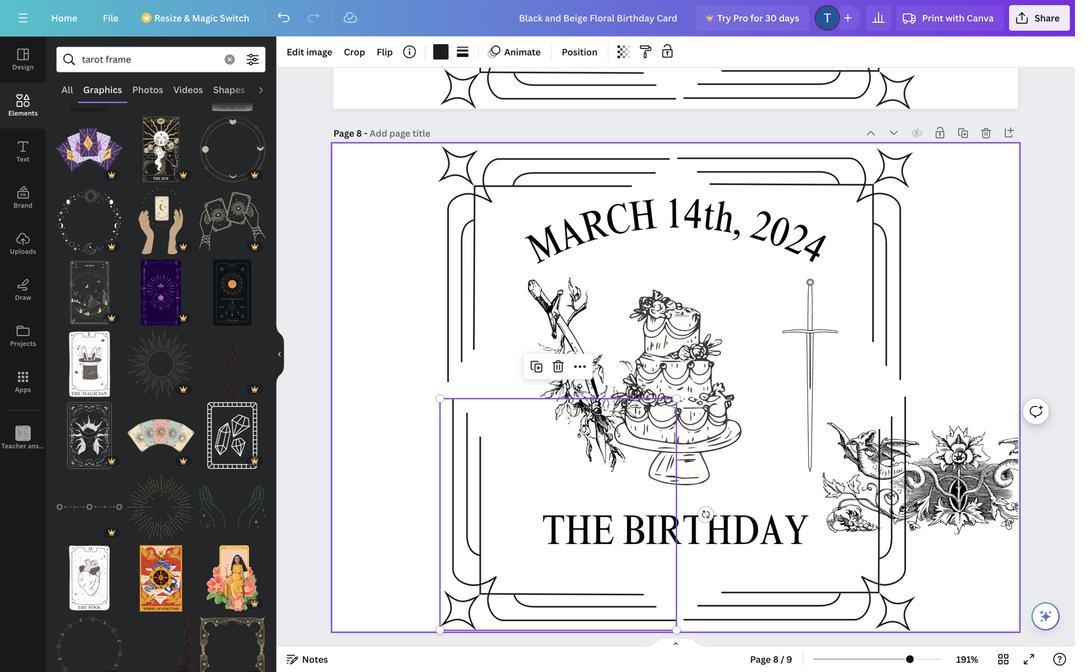 Task type: vqa. For each thing, say whether or not it's contained in the screenshot.
"8" in the Page 8 / 9 button
yes



Task type: locate. For each thing, give the bounding box(es) containing it.
1 vertical spatial 8
[[773, 653, 779, 665]]

uploads
[[10, 247, 36, 256]]

edit image
[[287, 46, 332, 58]]

1 vertical spatial page
[[750, 653, 771, 665]]

8 left -
[[356, 127, 362, 139]]

hand drawn tarot card for the magician illustration image
[[56, 331, 123, 397]]

print
[[922, 12, 944, 24]]

home link
[[41, 5, 88, 31]]

hide image
[[276, 324, 284, 385]]

all button
[[56, 77, 78, 102]]

cosmic vintage star burst image
[[128, 474, 194, 540]]

1
[[665, 197, 684, 239]]

file button
[[93, 5, 129, 31]]

0 vertical spatial 8
[[356, 127, 362, 139]]

try
[[717, 12, 731, 24]]

elements button
[[0, 83, 46, 129]]

the birthday
[[542, 514, 809, 556]]

page inside "button"
[[750, 653, 771, 665]]

tarot card illustration image
[[56, 259, 123, 326]]

pro
[[733, 12, 748, 24]]

graphics
[[83, 84, 122, 96]]

page 8 / 9 button
[[745, 649, 798, 670]]

file
[[103, 12, 119, 24]]

projects button
[[0, 313, 46, 359]]

8 inside "button"
[[773, 653, 779, 665]]

the sun tarot card illustration image
[[128, 116, 194, 183]]

tarot card spreads image
[[128, 402, 194, 469]]

projects
[[10, 339, 36, 348]]

mystical monoline circle frame image
[[199, 116, 266, 183]]

group
[[56, 45, 123, 111], [128, 45, 194, 111], [199, 45, 266, 111], [56, 109, 123, 183], [128, 109, 194, 183], [199, 109, 266, 183], [56, 180, 123, 254], [128, 180, 194, 254], [199, 180, 266, 254], [56, 252, 123, 326], [128, 252, 194, 326], [199, 252, 266, 326], [56, 323, 123, 397], [128, 323, 194, 397], [199, 323, 266, 397], [56, 395, 123, 469], [128, 395, 194, 469], [199, 395, 266, 469], [56, 466, 123, 540], [128, 466, 194, 540], [199, 466, 266, 540], [56, 538, 123, 612], [128, 538, 194, 612], [199, 538, 266, 612], [56, 609, 123, 672], [128, 609, 194, 672], [199, 609, 266, 672]]

notes
[[302, 653, 328, 665]]

9
[[787, 653, 792, 665]]

page left -
[[334, 127, 354, 139]]

&
[[184, 12, 190, 24]]

celestial border sun line frame image
[[128, 331, 194, 397]]

1 horizontal spatial page
[[750, 653, 771, 665]]

flip button
[[372, 42, 398, 62]]

position button
[[557, 42, 603, 62]]

flip
[[377, 46, 393, 58]]

wheel of fortune tarot card image
[[128, 545, 194, 612]]

page left /
[[750, 653, 771, 665]]

home
[[51, 12, 77, 24]]

switch
[[220, 12, 249, 24]]

crop button
[[339, 42, 370, 62]]

design
[[12, 63, 34, 71]]

hand drawn tarot cards image
[[56, 116, 123, 183]]

30
[[765, 12, 777, 24]]

edit image button
[[282, 42, 338, 62]]

1 horizontal spatial 8
[[773, 653, 779, 665]]

page
[[334, 127, 354, 139], [750, 653, 771, 665]]

#1d1d1b image
[[433, 44, 449, 60], [433, 44, 449, 60]]

8 left /
[[773, 653, 779, 665]]

page for page 8 / 9
[[750, 653, 771, 665]]

design button
[[0, 36, 46, 83]]

try pro for 30 days button
[[696, 5, 810, 31]]

edit
[[287, 46, 304, 58]]

graphics button
[[78, 77, 127, 102]]

/
[[781, 653, 785, 665]]

try pro for 30 days
[[717, 12, 799, 24]]

8
[[356, 127, 362, 139], [773, 653, 779, 665]]

show pages image
[[645, 638, 707, 648]]

the empress tarot image
[[199, 545, 266, 612]]

animate button
[[484, 42, 546, 62]]

0 vertical spatial page
[[334, 127, 354, 139]]

dark fantasy, frame border, frame corner, frame edge wands 2 colors vector image
[[128, 617, 194, 672]]

print with canva button
[[897, 5, 1004, 31]]

magic
[[192, 12, 218, 24]]

dark fantasy, frame border, frame corner, frame edge ivy 2 colors vector image
[[199, 331, 266, 397]]

0 horizontal spatial 8
[[356, 127, 362, 139]]

page for page 8 -
[[334, 127, 354, 139]]

audio
[[255, 84, 281, 96]]

shapes
[[213, 84, 245, 96]]

page 8 / 9
[[750, 653, 792, 665]]

0 horizontal spatial page
[[334, 127, 354, 139]]

tarot card with hands image
[[128, 188, 194, 254]]

photos button
[[127, 77, 168, 102]]

resize & magic switch
[[154, 12, 249, 24]]



Task type: describe. For each thing, give the bounding box(es) containing it.
audio button
[[250, 77, 286, 102]]

shapes button
[[208, 77, 250, 102]]

191% button
[[947, 649, 988, 670]]

apps
[[15, 385, 31, 394]]

brand button
[[0, 175, 46, 221]]

page 8 -
[[334, 127, 370, 139]]

print with canva
[[922, 12, 994, 24]]

brand
[[13, 201, 33, 210]]

birthday
[[623, 514, 809, 556]]

photos
[[132, 84, 163, 96]]

apps button
[[0, 359, 46, 405]]

image
[[306, 46, 332, 58]]

animate
[[504, 46, 541, 58]]

tarot card image
[[128, 259, 194, 326]]

uploads button
[[0, 221, 46, 267]]

side panel tab list
[[0, 36, 66, 461]]

keys
[[52, 442, 66, 450]]

main menu bar
[[0, 0, 1075, 36]]

cosmic vintage sun moon and stars image
[[128, 45, 194, 111]]

191%
[[956, 653, 978, 665]]

share
[[1035, 12, 1060, 24]]

resize & magic switch button
[[134, 5, 260, 31]]

videos button
[[168, 77, 208, 102]]

sun tarot card illustration image
[[199, 259, 266, 326]]

share button
[[1009, 5, 1070, 31]]

hand drawn tarot card for the fool illustration image
[[56, 545, 123, 612]]

hand drawn tarot card for death illustration image
[[199, 45, 266, 111]]

draw button
[[0, 267, 46, 313]]

-
[[364, 127, 368, 139]]

crop
[[344, 46, 365, 58]]

;
[[22, 443, 24, 450]]

moon tarot card illustration image
[[56, 45, 123, 111]]

the
[[542, 514, 615, 556]]

teacher
[[1, 442, 26, 450]]

canva
[[967, 12, 994, 24]]

canva assistant image
[[1038, 609, 1054, 624]]

teacher answer keys
[[1, 442, 66, 450]]

Design title text field
[[509, 5, 691, 31]]

draw
[[15, 293, 31, 302]]

text button
[[0, 129, 46, 175]]

8 for -
[[356, 127, 362, 139]]

round celestial frame image
[[56, 617, 123, 672]]

videos
[[173, 84, 203, 96]]

text
[[16, 155, 30, 164]]

notes button
[[282, 649, 333, 670]]

all
[[61, 84, 73, 96]]

Page title text field
[[370, 127, 432, 140]]

a hand holding two tarot cards image
[[199, 188, 266, 254]]

for
[[751, 12, 763, 24]]

celestial frame line image
[[199, 617, 266, 672]]

elements
[[8, 109, 38, 117]]

cosmic vintage hands open image
[[199, 474, 266, 540]]

resize
[[154, 12, 182, 24]]

days
[[779, 12, 799, 24]]

8 for /
[[773, 653, 779, 665]]

answer
[[28, 442, 51, 450]]

position
[[562, 46, 598, 58]]

with
[[946, 12, 965, 24]]

Search elements search field
[[82, 47, 217, 72]]



